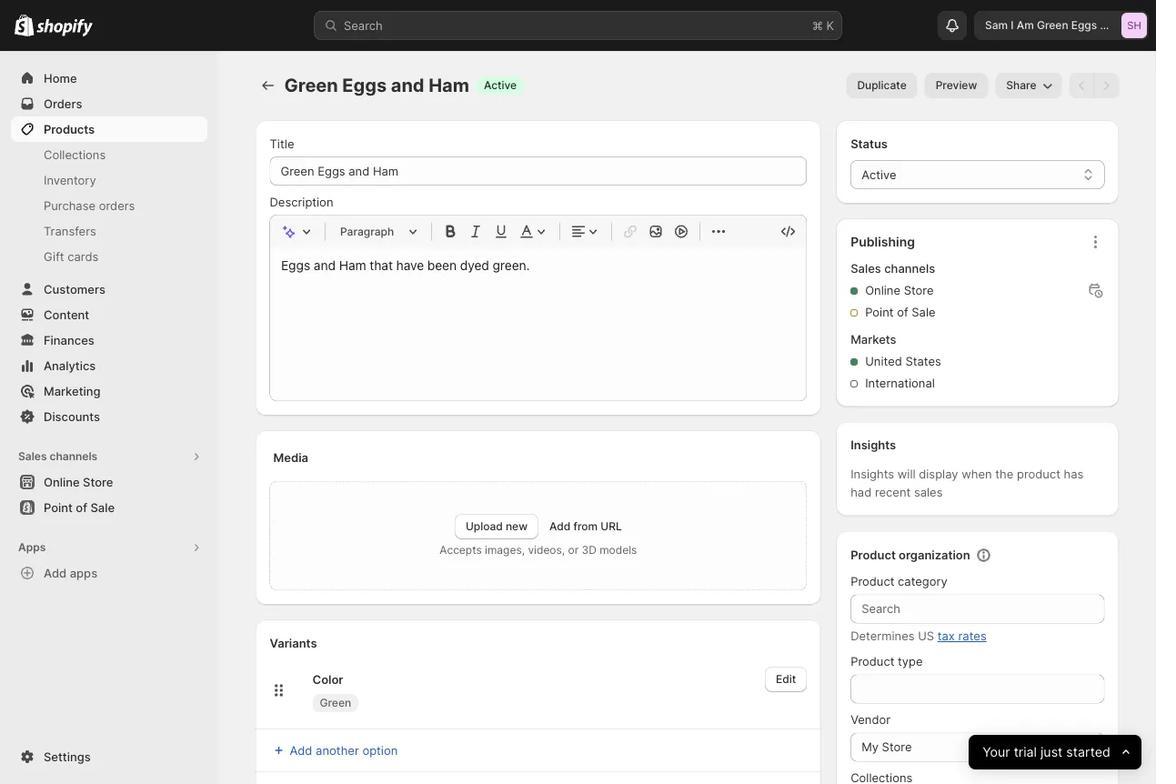 Task type: locate. For each thing, give the bounding box(es) containing it.
active for status
[[862, 167, 897, 182]]

duplicate
[[858, 79, 907, 92]]

videos,
[[528, 544, 565, 557]]

content link
[[11, 302, 208, 328]]

active
[[484, 79, 517, 92], [862, 167, 897, 182]]

0 horizontal spatial sales
[[18, 450, 47, 463]]

of up united states
[[898, 305, 909, 320]]

color
[[313, 673, 344, 687]]

green eggs and ham
[[284, 74, 470, 96]]

0 vertical spatial of
[[898, 305, 909, 320]]

2 product from the top
[[851, 575, 895, 589]]

1 vertical spatial sale
[[90, 501, 115, 515]]

option
[[363, 744, 398, 758]]

variants
[[270, 636, 317, 650]]

green down color
[[320, 697, 351, 710]]

insights for insights
[[851, 438, 897, 452]]

1 vertical spatial point
[[44, 501, 73, 515]]

content
[[44, 308, 89, 322]]

0 horizontal spatial and
[[391, 74, 425, 96]]

started
[[1067, 745, 1111, 761]]

0 horizontal spatial of
[[76, 501, 87, 515]]

0 vertical spatial point of sale
[[866, 305, 936, 320]]

store down sales channels button
[[83, 475, 113, 489]]

accepts images, videos, or 3d models
[[440, 544, 637, 557]]

0 vertical spatial channels
[[885, 262, 936, 276]]

insights for insights will display when the product has had recent sales
[[851, 467, 895, 482]]

finances
[[44, 333, 94, 347]]

marketing
[[44, 384, 101, 398]]

eggs
[[1072, 19, 1098, 32], [343, 74, 387, 96]]

sales
[[851, 262, 882, 276], [18, 450, 47, 463]]

point of sale button
[[0, 495, 218, 521]]

1 horizontal spatial shopify image
[[37, 19, 93, 37]]

title
[[270, 137, 294, 151]]

0 horizontal spatial active
[[484, 79, 517, 92]]

paragraph
[[340, 225, 394, 238]]

1 vertical spatial active
[[862, 167, 897, 182]]

2 vertical spatial green
[[320, 697, 351, 710]]

1 vertical spatial add
[[44, 566, 67, 580]]

green right am
[[1038, 19, 1069, 32]]

2 insights from the top
[[851, 467, 895, 482]]

1 horizontal spatial of
[[898, 305, 909, 320]]

0 horizontal spatial add
[[44, 566, 67, 580]]

sales down discounts
[[18, 450, 47, 463]]

sales channels down discounts
[[18, 450, 98, 463]]

product for product organization
[[851, 548, 896, 563]]

store
[[905, 284, 934, 298], [83, 475, 113, 489]]

product for product category
[[851, 575, 895, 589]]

0 vertical spatial store
[[905, 284, 934, 298]]

apps
[[70, 566, 97, 580]]

Vendor text field
[[851, 733, 1106, 762]]

0 vertical spatial point
[[866, 305, 894, 320]]

0 horizontal spatial channels
[[50, 450, 98, 463]]

of
[[898, 305, 909, 320], [76, 501, 87, 515]]

add inside button
[[290, 744, 313, 758]]

1 vertical spatial product
[[851, 575, 895, 589]]

product down product organization
[[851, 575, 895, 589]]

add from url
[[550, 520, 622, 533]]

channels down publishing
[[885, 262, 936, 276]]

0 vertical spatial online store
[[866, 284, 934, 298]]

1 horizontal spatial channels
[[885, 262, 936, 276]]

add left the apps
[[44, 566, 67, 580]]

0 horizontal spatial point of sale
[[44, 501, 115, 515]]

add left the "another"
[[290, 744, 313, 758]]

1 horizontal spatial sale
[[912, 305, 936, 320]]

Title text field
[[270, 157, 808, 186]]

1 vertical spatial green
[[284, 74, 338, 96]]

1 horizontal spatial ham
[[1123, 19, 1147, 32]]

customers link
[[11, 277, 208, 302]]

of inside button
[[76, 501, 87, 515]]

0 horizontal spatial point
[[44, 501, 73, 515]]

add for add apps
[[44, 566, 67, 580]]

transfers
[[44, 224, 96, 238]]

vendor
[[851, 713, 891, 727]]

online inside online store link
[[44, 475, 80, 489]]

add left from
[[550, 520, 571, 533]]

recent
[[876, 486, 911, 500]]

product up the product category at the bottom of the page
[[851, 548, 896, 563]]

tax
[[938, 629, 956, 644]]

from
[[574, 520, 598, 533]]

sam i am green eggs and ham image
[[1122, 13, 1148, 38]]

point of sale down online store link at bottom
[[44, 501, 115, 515]]

publishing
[[851, 234, 916, 250]]

0 vertical spatial sale
[[912, 305, 936, 320]]

2 vertical spatial product
[[851, 655, 895, 669]]

0 vertical spatial product
[[851, 548, 896, 563]]

sam
[[986, 19, 1009, 32]]

1 vertical spatial store
[[83, 475, 113, 489]]

eggs down search
[[343, 74, 387, 96]]

green up title
[[284, 74, 338, 96]]

point up apps at the bottom left of the page
[[44, 501, 73, 515]]

product
[[851, 548, 896, 563], [851, 575, 895, 589], [851, 655, 895, 669]]

your trial just started
[[983, 745, 1111, 761]]

eggs left sam i am green eggs and ham icon
[[1072, 19, 1098, 32]]

sale up states on the top
[[912, 305, 936, 320]]

0 vertical spatial green
[[1038, 19, 1069, 32]]

online down sales channels button
[[44, 475, 80, 489]]

your
[[983, 745, 1011, 761]]

of down online store link at bottom
[[76, 501, 87, 515]]

insights
[[851, 438, 897, 452], [851, 467, 895, 482]]

finances link
[[11, 328, 208, 353]]

0 horizontal spatial online
[[44, 475, 80, 489]]

point inside button
[[44, 501, 73, 515]]

0 vertical spatial online
[[866, 284, 901, 298]]

and
[[1101, 19, 1120, 32], [391, 74, 425, 96]]

0 vertical spatial add
[[550, 520, 571, 533]]

1 horizontal spatial sales channels
[[851, 262, 936, 276]]

trial
[[1014, 745, 1038, 761]]

1 vertical spatial insights
[[851, 467, 895, 482]]

sales inside sales channels button
[[18, 450, 47, 463]]

point up markets
[[866, 305, 894, 320]]

1 horizontal spatial store
[[905, 284, 934, 298]]

2 horizontal spatial add
[[550, 520, 571, 533]]

0 horizontal spatial sale
[[90, 501, 115, 515]]

green
[[1038, 19, 1069, 32], [284, 74, 338, 96], [320, 697, 351, 710]]

0 vertical spatial active
[[484, 79, 517, 92]]

online store down publishing
[[866, 284, 934, 298]]

channels down discounts
[[50, 450, 98, 463]]

online store
[[866, 284, 934, 298], [44, 475, 113, 489]]

sales channels down publishing
[[851, 262, 936, 276]]

duplicate button
[[847, 73, 918, 98]]

share button
[[996, 73, 1063, 98]]

shopify image
[[15, 14, 34, 36], [37, 19, 93, 37]]

1 vertical spatial and
[[391, 74, 425, 96]]

3 product from the top
[[851, 655, 895, 669]]

customers
[[44, 282, 106, 296]]

product down 'determines'
[[851, 655, 895, 669]]

1 horizontal spatial active
[[862, 167, 897, 182]]

1 vertical spatial point of sale
[[44, 501, 115, 515]]

online store down sales channels button
[[44, 475, 113, 489]]

0 horizontal spatial sales channels
[[18, 450, 98, 463]]

upload
[[466, 520, 503, 533]]

add inside 'button'
[[44, 566, 67, 580]]

sales channels
[[851, 262, 936, 276], [18, 450, 98, 463]]

0 horizontal spatial online store
[[44, 475, 113, 489]]

0 vertical spatial eggs
[[1072, 19, 1098, 32]]

point of sale up markets
[[866, 305, 936, 320]]

online store inside button
[[44, 475, 113, 489]]

united
[[866, 355, 903, 369]]

1 vertical spatial of
[[76, 501, 87, 515]]

0 vertical spatial sales
[[851, 262, 882, 276]]

online down publishing
[[866, 284, 901, 298]]

marketing link
[[11, 379, 208, 404]]

1 vertical spatial sales
[[18, 450, 47, 463]]

1 vertical spatial ham
[[429, 74, 470, 96]]

1 horizontal spatial online
[[866, 284, 901, 298]]

1 horizontal spatial add
[[290, 744, 313, 758]]

transfers link
[[11, 218, 208, 244]]

preview button
[[925, 73, 989, 98]]

sales down publishing
[[851, 262, 882, 276]]

analytics link
[[11, 353, 208, 379]]

had
[[851, 486, 872, 500]]

0 vertical spatial ham
[[1123, 19, 1147, 32]]

1 insights from the top
[[851, 438, 897, 452]]

3d
[[582, 544, 597, 557]]

sale
[[912, 305, 936, 320], [90, 501, 115, 515]]

1 horizontal spatial and
[[1101, 19, 1120, 32]]

orders
[[99, 198, 135, 213]]

1 vertical spatial online store
[[44, 475, 113, 489]]

insights inside insights will display when the product has had recent sales
[[851, 467, 895, 482]]

1 vertical spatial channels
[[50, 450, 98, 463]]

product
[[1018, 467, 1061, 482]]

1 vertical spatial online
[[44, 475, 80, 489]]

orders
[[44, 96, 82, 111]]

add
[[550, 520, 571, 533], [44, 566, 67, 580], [290, 744, 313, 758]]

0 horizontal spatial store
[[83, 475, 113, 489]]

preview
[[936, 79, 978, 92]]

media
[[274, 451, 309, 465]]

store down publishing
[[905, 284, 934, 298]]

2 vertical spatial add
[[290, 744, 313, 758]]

us
[[919, 629, 935, 644]]

home
[[44, 71, 77, 85]]

0 horizontal spatial ham
[[429, 74, 470, 96]]

1 product from the top
[[851, 548, 896, 563]]

inventory link
[[11, 167, 208, 193]]

sales channels inside button
[[18, 450, 98, 463]]

gift
[[44, 249, 64, 264]]

insights will display when the product has had recent sales
[[851, 467, 1084, 500]]

0 vertical spatial insights
[[851, 438, 897, 452]]

will
[[898, 467, 916, 482]]

cards
[[68, 249, 99, 264]]

1 vertical spatial eggs
[[343, 74, 387, 96]]

states
[[906, 355, 942, 369]]

search
[[344, 18, 383, 32]]

1 horizontal spatial online store
[[866, 284, 934, 298]]

previous image
[[1074, 76, 1092, 95]]

the
[[996, 467, 1014, 482]]

sale down online store link at bottom
[[90, 501, 115, 515]]

1 vertical spatial sales channels
[[18, 450, 98, 463]]



Task type: vqa. For each thing, say whether or not it's contained in the screenshot.
"Point" within the Point of Sale 'Link'
yes



Task type: describe. For each thing, give the bounding box(es) containing it.
status
[[851, 137, 888, 151]]

category
[[898, 575, 948, 589]]

point of sale inside point of sale link
[[44, 501, 115, 515]]

just
[[1041, 745, 1063, 761]]

united states
[[866, 355, 942, 369]]

apps button
[[11, 535, 208, 561]]

has
[[1065, 467, 1084, 482]]

upload new button
[[455, 514, 539, 540]]

k
[[827, 18, 835, 32]]

purchase orders link
[[11, 193, 208, 218]]

new
[[506, 520, 528, 533]]

discounts link
[[11, 404, 208, 430]]

inventory
[[44, 173, 96, 187]]

accepts
[[440, 544, 482, 557]]

point of sale link
[[11, 495, 208, 521]]

online store link
[[11, 470, 208, 495]]

add apps
[[44, 566, 97, 580]]

determines us tax rates
[[851, 629, 987, 644]]

add another option
[[290, 744, 398, 758]]

⌘ k
[[813, 18, 835, 32]]

1 horizontal spatial eggs
[[1072, 19, 1098, 32]]

determines
[[851, 629, 915, 644]]

share
[[1007, 79, 1037, 92]]

analytics
[[44, 359, 96, 373]]

collections
[[44, 147, 106, 162]]

another
[[316, 744, 359, 758]]

green for green
[[320, 697, 351, 710]]

description
[[270, 195, 334, 209]]

0 horizontal spatial shopify image
[[15, 14, 34, 36]]

products
[[44, 122, 95, 136]]

product category
[[851, 575, 948, 589]]

paragraph button
[[333, 221, 424, 243]]

1 horizontal spatial point of sale
[[866, 305, 936, 320]]

tax rates link
[[938, 629, 987, 644]]

when
[[962, 467, 993, 482]]

home link
[[11, 66, 208, 91]]

add another option button
[[259, 738, 409, 764]]

Product type text field
[[851, 675, 1106, 704]]

sam i am green eggs and ham
[[986, 19, 1147, 32]]

add for add another option
[[290, 744, 313, 758]]

0 horizontal spatial eggs
[[343, 74, 387, 96]]

upload new
[[466, 520, 528, 533]]

models
[[600, 544, 637, 557]]

next image
[[1098, 76, 1116, 95]]

products link
[[11, 117, 208, 142]]

edit button
[[766, 667, 808, 693]]

display
[[920, 467, 959, 482]]

1 horizontal spatial point
[[866, 305, 894, 320]]

online store button
[[0, 470, 218, 495]]

channels inside button
[[50, 450, 98, 463]]

0 vertical spatial sales channels
[[851, 262, 936, 276]]

sale inside button
[[90, 501, 115, 515]]

add from url button
[[550, 520, 622, 533]]

apps
[[18, 541, 46, 554]]

active for green eggs and ham
[[484, 79, 517, 92]]

0 vertical spatial and
[[1101, 19, 1120, 32]]

sales
[[915, 486, 943, 500]]

url
[[601, 520, 622, 533]]

product organization
[[851, 548, 971, 563]]

type
[[898, 655, 923, 669]]

settings link
[[11, 745, 208, 770]]

green for green eggs and ham
[[284, 74, 338, 96]]

orders link
[[11, 91, 208, 117]]

discounts
[[44, 410, 100, 424]]

purchase
[[44, 198, 96, 213]]

⌘
[[813, 18, 824, 32]]

purchase orders
[[44, 198, 135, 213]]

product for product type
[[851, 655, 895, 669]]

am
[[1017, 19, 1035, 32]]

add for add from url
[[550, 520, 571, 533]]

add apps button
[[11, 561, 208, 586]]

i
[[1012, 19, 1015, 32]]

images,
[[485, 544, 525, 557]]

rates
[[959, 629, 987, 644]]

international
[[866, 376, 936, 391]]

sales channels button
[[11, 444, 208, 470]]

store inside button
[[83, 475, 113, 489]]

gift cards
[[44, 249, 99, 264]]

1 horizontal spatial sales
[[851, 262, 882, 276]]

markets
[[851, 333, 897, 347]]

Product category text field
[[851, 595, 1106, 624]]

collections link
[[11, 142, 208, 167]]

your trial just started button
[[969, 735, 1142, 770]]



